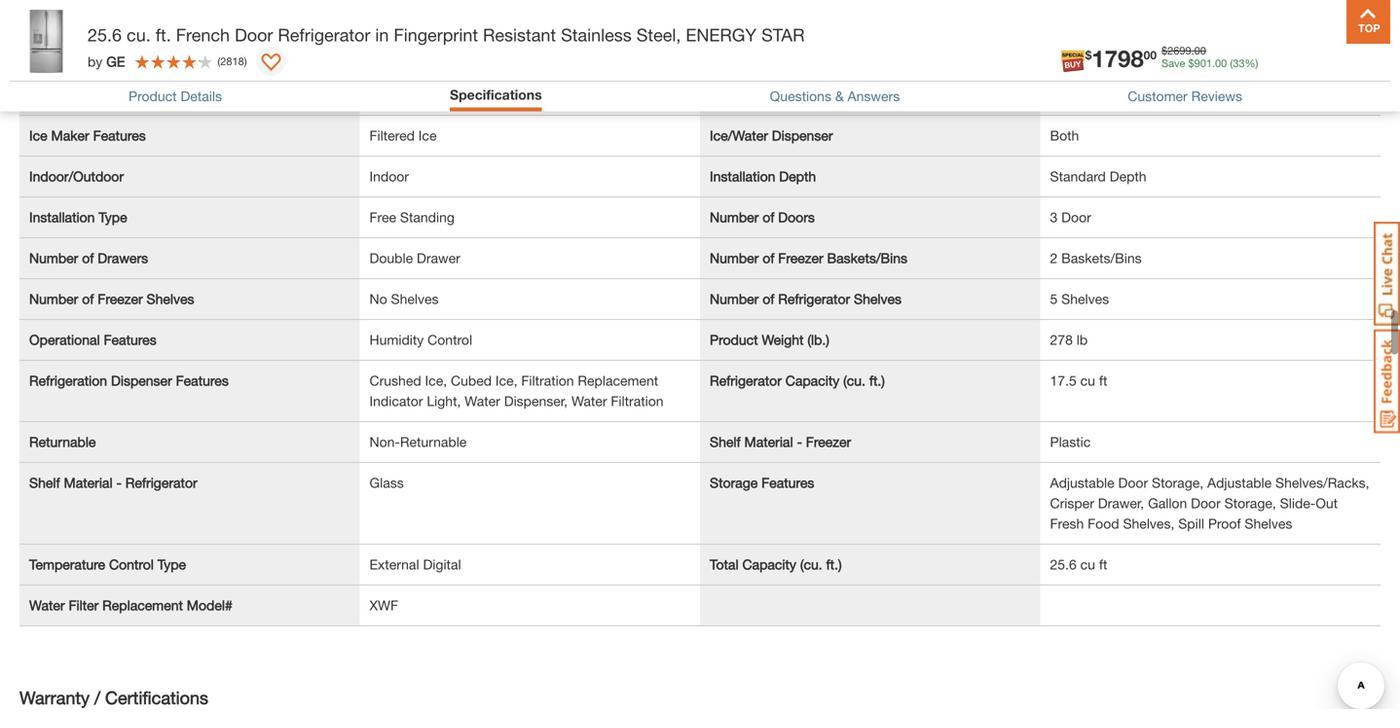 Task type: locate. For each thing, give the bounding box(es) containing it.
0 horizontal spatial material
[[64, 475, 113, 491]]

0 horizontal spatial $
[[1085, 48, 1092, 62]]

$ down the "hidden"
[[1162, 44, 1168, 57]]

color/finish
[[92, 86, 165, 102], [772, 86, 846, 102]]

number
[[710, 209, 759, 225], [29, 250, 78, 266], [710, 250, 759, 266], [29, 291, 78, 307], [710, 291, 759, 307]]

resistant down 25.6 cu. ft. french door refrigerator in fingerprint resistant stainless steel, energy star
[[439, 86, 496, 102]]

0 horizontal spatial .
[[1191, 44, 1194, 57]]

1 horizontal spatial baskets/bins
[[1061, 250, 1142, 266]]

25.6 down fresh
[[1050, 557, 1077, 573]]

external
[[370, 557, 419, 573]]

door inside "door alarm, hidden hinge, led light type, smudge-proof"
[[1050, 25, 1080, 41]]

product
[[129, 88, 177, 104], [710, 332, 758, 348]]

door up smudge-
[[1050, 25, 1080, 41]]

of for number of drawers
[[82, 250, 94, 266]]

1 vertical spatial -
[[116, 475, 122, 491]]

1 horizontal spatial -
[[797, 434, 802, 450]]

0 horizontal spatial drawer
[[370, 25, 413, 41]]

hardware
[[29, 86, 88, 102], [710, 86, 769, 102]]

0 horizontal spatial baskets/bins
[[827, 250, 907, 266]]

$ for 1798
[[1085, 48, 1092, 62]]

storage,
[[1152, 475, 1204, 491], [1224, 495, 1276, 511]]

capacity down the (lb.)
[[785, 373, 840, 389]]

2
[[1050, 250, 1058, 266]]

color/finish for hardware color/finish
[[92, 86, 165, 102]]

$ down alarm,
[[1085, 48, 1092, 62]]

type up by
[[78, 25, 107, 41]]

1 horizontal spatial steel
[[1109, 86, 1140, 102]]

0 vertical spatial installation
[[710, 168, 775, 184]]

capacity for refrigerator
[[785, 373, 840, 389]]

ice,
[[425, 373, 447, 389], [495, 373, 517, 389]]

1 horizontal spatial material
[[744, 434, 793, 450]]

1 adjustable from the left
[[1050, 475, 1114, 491]]

1 depth from the left
[[779, 168, 816, 184]]

1 vertical spatial type
[[99, 209, 127, 225]]

customer reviews button
[[1128, 88, 1242, 104], [1128, 88, 1242, 104]]

capacity
[[785, 373, 840, 389], [742, 557, 796, 573]]

temperature control type
[[29, 557, 186, 573]]

1 horizontal spatial product
[[710, 332, 758, 348]]

1 vertical spatial cu
[[1080, 557, 1095, 573]]

1 horizontal spatial 25.6
[[1050, 557, 1077, 573]]

1 horizontal spatial adjustable
[[1207, 475, 1272, 491]]

- up storage features
[[797, 434, 802, 450]]

0 horizontal spatial 25.6
[[88, 24, 122, 45]]

fingerprint up filtered ice
[[370, 86, 435, 102]]

0 vertical spatial material
[[744, 434, 793, 450]]

00 inside the $ 1798 00
[[1144, 48, 1157, 62]]

1 color/finish from the left
[[92, 86, 165, 102]]

number down "installation depth"
[[710, 209, 759, 225]]

feedback link image
[[1374, 329, 1400, 434]]

color/finish down ge
[[92, 86, 165, 102]]

2 color/finish from the left
[[772, 86, 846, 102]]

product image image
[[15, 10, 78, 73]]

shelves inside the adjustable door storage, adjustable shelves/racks, crisper drawer, gallon door storage, slide-out fresh food shelves, spill proof shelves
[[1245, 516, 1292, 532]]

product for product weight (lb.)
[[710, 332, 758, 348]]

control up cubed
[[428, 332, 472, 348]]

standard depth
[[1050, 168, 1147, 184]]

refrigerator capacity (cu. ft.)
[[710, 373, 885, 389]]

00 down hinge,
[[1194, 44, 1206, 57]]

(cu. for total capacity (cu. ft.)
[[800, 557, 822, 573]]

plastic
[[1050, 434, 1091, 450]]

2 ft from the top
[[1099, 557, 1107, 573]]

-
[[797, 434, 802, 450], [116, 475, 122, 491]]

ft down the food
[[1099, 557, 1107, 573]]

door up spill
[[1191, 495, 1221, 511]]

1 horizontal spatial $
[[1162, 44, 1168, 57]]

family
[[850, 86, 889, 102]]

water down cubed
[[465, 393, 500, 409]]

2 ice from the left
[[418, 127, 437, 143]]

of up product weight (lb.)
[[763, 291, 774, 307]]

no
[[370, 291, 387, 307]]

shelves right no
[[391, 291, 439, 307]]

0 horizontal spatial shelf
[[29, 475, 60, 491]]

0 vertical spatial replacement
[[578, 373, 658, 389]]

1 steel from the left
[[558, 86, 589, 102]]

(
[[217, 55, 220, 68], [1230, 57, 1233, 70]]

installation down ice/water
[[710, 168, 775, 184]]

1 hardware from the left
[[29, 86, 88, 102]]

save
[[1162, 57, 1185, 70]]

number down the installation type
[[29, 250, 78, 266]]

25.6
[[88, 24, 122, 45], [1050, 557, 1077, 573]]

0 horizontal spatial proof
[[1107, 46, 1139, 62]]

baskets/bins up the number of refrigerator shelves
[[827, 250, 907, 266]]

ft right 17.5
[[1099, 373, 1107, 389]]

1 vertical spatial replacement
[[102, 598, 183, 614]]

product details
[[129, 88, 222, 104]]

warranty
[[19, 688, 90, 709]]

gallon
[[1148, 495, 1187, 511]]

0 vertical spatial storage,
[[1152, 475, 1204, 491]]

0 horizontal spatial hardware
[[29, 86, 88, 102]]

00 left 33
[[1215, 57, 1227, 70]]

of left drawers
[[82, 250, 94, 266]]

replacement inside crushed ice, cubed ice, filtration replacement indicator light, water dispenser, water filtration
[[578, 373, 658, 389]]

shelves down the slide-
[[1245, 516, 1292, 532]]

0 vertical spatial (cu.
[[843, 373, 866, 389]]

glass
[[370, 475, 404, 491]]

installation for installation depth
[[710, 168, 775, 184]]

ice
[[29, 127, 47, 143], [418, 127, 437, 143]]

material up storage features
[[744, 434, 793, 450]]

ft
[[1099, 373, 1107, 389], [1099, 557, 1107, 573]]

capacity right total
[[742, 557, 796, 573]]

1 vertical spatial drawer
[[417, 250, 460, 266]]

depth for installation depth
[[779, 168, 816, 184]]

general features
[[710, 25, 814, 41]]

water right dispenser,
[[571, 393, 607, 409]]

2 cu from the top
[[1080, 557, 1095, 573]]

water left filter on the left bottom of the page
[[29, 598, 65, 614]]

depth right standard
[[1110, 168, 1147, 184]]

control up the water filter replacement model#
[[109, 557, 154, 573]]

smudge-
[[1050, 46, 1107, 62]]

( left the %)
[[1230, 57, 1233, 70]]

certifications
[[105, 688, 208, 709]]

0 horizontal spatial water
[[29, 598, 65, 614]]

material for refrigerator
[[64, 475, 113, 491]]

1 vertical spatial ft
[[1099, 557, 1107, 573]]

1 ft from the top
[[1099, 373, 1107, 389]]

material up temperature control type
[[64, 475, 113, 491]]

material for freezer
[[744, 434, 793, 450]]

shelves down drawers
[[147, 291, 194, 307]]

product details button
[[129, 88, 222, 104], [129, 88, 222, 104]]

0 horizontal spatial product
[[129, 88, 177, 104]]

1 vertical spatial ft.)
[[826, 557, 842, 573]]

1 vertical spatial product
[[710, 332, 758, 348]]

00 down the "hidden"
[[1144, 48, 1157, 62]]

number up product weight (lb.)
[[710, 291, 759, 307]]

storage, left the slide-
[[1224, 495, 1276, 511]]

features
[[761, 25, 814, 41], [93, 127, 146, 143], [104, 332, 156, 348], [176, 373, 229, 389], [762, 475, 814, 491]]

product left details
[[129, 88, 177, 104]]

installation type
[[29, 209, 127, 225]]

1 horizontal spatial hardware
[[710, 86, 769, 102]]

0 vertical spatial ft.)
[[869, 373, 885, 389]]

ice left maker
[[29, 127, 47, 143]]

proof down alarm,
[[1107, 46, 1139, 62]]

1 horizontal spatial proof
[[1208, 516, 1241, 532]]

fingerprint right in
[[394, 24, 478, 45]]

0 vertical spatial drawer
[[370, 25, 413, 41]]

0 horizontal spatial installation
[[29, 209, 95, 225]]

ft.)
[[869, 373, 885, 389], [826, 557, 842, 573]]

00
[[1194, 44, 1206, 57], [1144, 48, 1157, 62], [1215, 57, 1227, 70]]

1 horizontal spatial ice,
[[495, 373, 517, 389]]

0 vertical spatial type
[[78, 25, 107, 41]]

0 vertical spatial ft
[[1099, 373, 1107, 389]]

2 hardware from the left
[[710, 86, 769, 102]]

steel down the $ 1798 00
[[1109, 86, 1140, 102]]

- for refrigerator
[[116, 475, 122, 491]]

of left doors on the right
[[763, 209, 774, 225]]

returnable down light,
[[400, 434, 467, 450]]

0 horizontal spatial ice,
[[425, 373, 447, 389]]

$ 2699 . 00 save $ 901 . 00 ( 33 %)
[[1162, 44, 1258, 70]]

depth up doors on the right
[[779, 168, 816, 184]]

1 horizontal spatial shelf
[[710, 434, 741, 450]]

of for number of refrigerator shelves
[[763, 291, 774, 307]]

hardware up maker
[[29, 86, 88, 102]]

adjustable up crisper
[[1050, 475, 1114, 491]]

type up the water filter replacement model#
[[157, 557, 186, 573]]

of for number of freezer shelves
[[82, 291, 94, 307]]

1 vertical spatial (cu.
[[800, 557, 822, 573]]

0 vertical spatial 25.6
[[88, 24, 122, 45]]

doors
[[778, 209, 815, 225]]

french
[[176, 24, 230, 45]]

0 horizontal spatial adjustable
[[1050, 475, 1114, 491]]

2818
[[220, 55, 244, 68]]

number of freezer shelves
[[29, 291, 194, 307]]

1 horizontal spatial (cu.
[[843, 373, 866, 389]]

type
[[78, 25, 107, 41], [99, 209, 127, 225], [157, 557, 186, 573]]

1 horizontal spatial control
[[428, 332, 472, 348]]

humidity
[[370, 332, 424, 348]]

0 vertical spatial fingerprint
[[394, 24, 478, 45]]

dispenser for refrigeration
[[111, 373, 172, 389]]

shelf material - freezer
[[710, 434, 851, 450]]

.
[[1191, 44, 1194, 57], [1212, 57, 1215, 70]]

hardware for hardware color/finish
[[29, 86, 88, 102]]

water
[[465, 393, 500, 409], [571, 393, 607, 409], [29, 598, 65, 614]]

depth for standard depth
[[1110, 168, 1147, 184]]

2 depth from the left
[[1110, 168, 1147, 184]]

0 vertical spatial cu
[[1080, 373, 1095, 389]]

cu.
[[127, 24, 151, 45]]

1 vertical spatial storage,
[[1224, 495, 1276, 511]]

of down number of doors
[[763, 250, 774, 266]]

dispenser
[[772, 127, 833, 143], [111, 373, 172, 389]]

top button
[[1347, 0, 1390, 44]]

resistant up specifications at the top
[[483, 24, 556, 45]]

returnable down refrigeration
[[29, 434, 96, 450]]

digital
[[423, 557, 461, 573]]

1 horizontal spatial depth
[[1110, 168, 1147, 184]]

of
[[763, 209, 774, 225], [82, 250, 94, 266], [763, 250, 774, 266], [82, 291, 94, 307], [763, 291, 774, 307]]

( left )
[[217, 55, 220, 68]]

2 horizontal spatial $
[[1188, 57, 1194, 70]]

proof
[[1107, 46, 1139, 62], [1208, 516, 1241, 532]]

number down number of doors
[[710, 250, 759, 266]]

0 vertical spatial product
[[129, 88, 177, 104]]

0 horizontal spatial -
[[116, 475, 122, 491]]

( inside $ 2699 . 00 save $ 901 . 00 ( 33 %)
[[1230, 57, 1233, 70]]

1 vertical spatial control
[[109, 557, 154, 573]]

1 vertical spatial shelf
[[29, 475, 60, 491]]

ft for 17.5 cu ft
[[1099, 373, 1107, 389]]

control for humidity
[[428, 332, 472, 348]]

replacement
[[578, 373, 658, 389], [102, 598, 183, 614]]

(cu. down the number of refrigerator shelves
[[843, 373, 866, 389]]

( 2818 )
[[217, 55, 247, 68]]

questions
[[770, 88, 831, 104]]

number for number of freezer baskets/bins
[[710, 250, 759, 266]]

both
[[1050, 127, 1079, 143]]

1 horizontal spatial ft.)
[[869, 373, 885, 389]]

type up drawers
[[99, 209, 127, 225]]

drawer
[[370, 25, 413, 41], [417, 250, 460, 266]]

ice right filtered
[[418, 127, 437, 143]]

number up the operational at the left top of page
[[29, 291, 78, 307]]

0 horizontal spatial (
[[217, 55, 220, 68]]

cu right 17.5
[[1080, 373, 1095, 389]]

hardware up ice/water
[[710, 86, 769, 102]]

installation down indoor/outdoor at the top left of the page
[[29, 209, 95, 225]]

shelf up storage
[[710, 434, 741, 450]]

0 horizontal spatial control
[[109, 557, 154, 573]]

1 vertical spatial filtration
[[611, 393, 664, 409]]

&
[[835, 88, 844, 104]]

1 vertical spatial dispenser
[[111, 373, 172, 389]]

shelf for shelf material - refrigerator
[[29, 475, 60, 491]]

proof right spill
[[1208, 516, 1241, 532]]

cu for 17.5
[[1080, 373, 1095, 389]]

depth
[[779, 168, 816, 184], [1110, 168, 1147, 184]]

. left 33
[[1212, 57, 1215, 70]]

color/finish for hardware color/finish family
[[772, 86, 846, 102]]

0 horizontal spatial returnable
[[29, 434, 96, 450]]

(cu. right total
[[800, 557, 822, 573]]

hardware color/finish family
[[710, 86, 889, 102]]

0 horizontal spatial ice
[[29, 127, 47, 143]]

proof inside "door alarm, hidden hinge, led light type, smudge-proof"
[[1107, 46, 1139, 62]]

door
[[235, 24, 273, 45], [1050, 25, 1080, 41], [1061, 209, 1091, 225], [1118, 475, 1148, 491], [1191, 495, 1221, 511]]

hardware for hardware color/finish family
[[710, 86, 769, 102]]

25.6 up by ge on the left
[[88, 24, 122, 45]]

$ inside the $ 1798 00
[[1085, 48, 1092, 62]]

cu down the food
[[1080, 557, 1095, 573]]

0 vertical spatial filtration
[[521, 373, 574, 389]]

1 vertical spatial installation
[[29, 209, 95, 225]]

1 horizontal spatial (
[[1230, 57, 1233, 70]]

0 vertical spatial -
[[797, 434, 802, 450]]

0 horizontal spatial color/finish
[[92, 86, 165, 102]]

proof inside the adjustable door storage, adjustable shelves/racks, crisper drawer, gallon door storage, slide-out fresh food shelves, spill proof shelves
[[1208, 516, 1241, 532]]

1 horizontal spatial installation
[[710, 168, 775, 184]]

number for number of refrigerator shelves
[[710, 291, 759, 307]]

ice, right cubed
[[495, 373, 517, 389]]

specifications button
[[450, 87, 542, 107], [450, 87, 542, 103]]

0 horizontal spatial (cu.
[[800, 557, 822, 573]]

resistant
[[483, 24, 556, 45], [439, 86, 496, 102]]

type for freezer type
[[78, 25, 107, 41]]

ice, up light,
[[425, 373, 447, 389]]

1 vertical spatial capacity
[[742, 557, 796, 573]]

25.6 for 25.6 cu ft
[[1050, 557, 1077, 573]]

fingerprint
[[394, 24, 478, 45], [370, 86, 435, 102]]

ice/water
[[710, 127, 768, 143]]

1 horizontal spatial returnable
[[400, 434, 467, 450]]

door up drawer,
[[1118, 475, 1148, 491]]

1 vertical spatial proof
[[1208, 516, 1241, 532]]

of for number of doors
[[763, 209, 774, 225]]

1 cu from the top
[[1080, 373, 1095, 389]]

2 horizontal spatial 00
[[1215, 57, 1227, 70]]

crushed ice, cubed ice, filtration replacement indicator light, water dispenser, water filtration
[[370, 373, 664, 409]]

0 vertical spatial proof
[[1107, 46, 1139, 62]]

1 horizontal spatial storage,
[[1224, 495, 1276, 511]]

(lb.)
[[807, 332, 829, 348]]

total
[[710, 557, 739, 573]]

type,
[[1281, 25, 1313, 41]]

cu for 25.6
[[1080, 557, 1095, 573]]

number of drawers
[[29, 250, 148, 266]]

storage, up "gallon"
[[1152, 475, 1204, 491]]

product left the weight
[[710, 332, 758, 348]]

installation
[[710, 168, 775, 184], [29, 209, 95, 225]]

steel right specifications at the top
[[558, 86, 589, 102]]

0 horizontal spatial ft.)
[[826, 557, 842, 573]]

shelf up temperature
[[29, 475, 60, 491]]

adjustable left shelves/racks,
[[1207, 475, 1272, 491]]

1 horizontal spatial dispenser
[[772, 127, 833, 143]]

0 horizontal spatial steel
[[558, 86, 589, 102]]

of down number of drawers
[[82, 291, 94, 307]]

2 horizontal spatial water
[[571, 393, 607, 409]]

- up temperature control type
[[116, 475, 122, 491]]

1 horizontal spatial replacement
[[578, 373, 658, 389]]

color/finish up ice/water dispenser
[[772, 86, 846, 102]]

0 horizontal spatial 00
[[1144, 48, 1157, 62]]

dispenser down questions
[[772, 127, 833, 143]]

shelf for shelf material - freezer
[[710, 434, 741, 450]]

0 vertical spatial control
[[428, 332, 472, 348]]

1 vertical spatial 25.6
[[1050, 557, 1077, 573]]

0 vertical spatial dispenser
[[772, 127, 833, 143]]

drawer freezer
[[370, 25, 462, 41]]

1 horizontal spatial drawer
[[417, 250, 460, 266]]

baskets/bins up 5 shelves
[[1061, 250, 1142, 266]]

dispenser down operational features in the left top of the page
[[111, 373, 172, 389]]

1 horizontal spatial color/finish
[[772, 86, 846, 102]]

$ right save
[[1188, 57, 1194, 70]]

number for number of freezer shelves
[[29, 291, 78, 307]]

. down hinge,
[[1191, 44, 1194, 57]]

1 vertical spatial material
[[64, 475, 113, 491]]

0 vertical spatial shelf
[[710, 434, 741, 450]]



Task type: describe. For each thing, give the bounding box(es) containing it.
- for freezer
[[797, 434, 802, 450]]

1 horizontal spatial stainless
[[561, 24, 632, 45]]

features for general
[[761, 25, 814, 41]]

2 horizontal spatial stainless
[[1050, 86, 1105, 102]]

1798
[[1092, 44, 1144, 72]]

0 horizontal spatial stainless
[[500, 86, 555, 102]]

2 steel from the left
[[1109, 86, 1140, 102]]

no shelves
[[370, 291, 439, 307]]

ft for 25.6 cu ft
[[1099, 557, 1107, 573]]

hinge,
[[1174, 25, 1214, 41]]

filter
[[69, 598, 99, 614]]

total capacity (cu. ft.)
[[710, 557, 842, 573]]

type for installation type
[[99, 209, 127, 225]]

shelves,
[[1123, 516, 1175, 532]]

ge
[[106, 53, 125, 69]]

non-
[[370, 434, 400, 450]]

features for operational
[[104, 332, 156, 348]]

lb
[[1077, 332, 1088, 348]]

1 returnable from the left
[[29, 434, 96, 450]]

hardware color/finish
[[29, 86, 165, 102]]

shelves down number of freezer baskets/bins
[[854, 291, 902, 307]]

installation for installation type
[[29, 209, 95, 225]]

slide-
[[1280, 495, 1316, 511]]

product for product details
[[129, 88, 177, 104]]

details
[[181, 88, 222, 104]]

17.5
[[1050, 373, 1077, 389]]

dispenser for ice/water
[[772, 127, 833, 143]]

1 vertical spatial resistant
[[439, 86, 496, 102]]

drawers
[[98, 250, 148, 266]]

installation depth
[[710, 168, 816, 184]]

storage
[[710, 475, 758, 491]]

general
[[710, 25, 757, 41]]

out
[[1316, 495, 1338, 511]]

standing
[[400, 209, 455, 225]]

temperature
[[29, 557, 105, 573]]

model#
[[187, 598, 232, 614]]

1 baskets/bins from the left
[[827, 250, 907, 266]]

door right 3
[[1061, 209, 1091, 225]]

double drawer
[[370, 250, 460, 266]]

%)
[[1245, 57, 1258, 70]]

non-returnable
[[370, 434, 467, 450]]

display image
[[261, 54, 281, 73]]

reviews
[[1191, 88, 1242, 104]]

filtered ice
[[370, 127, 437, 143]]

specifications
[[450, 87, 542, 103]]

maker
[[51, 127, 89, 143]]

25.6 for 25.6 cu. ft. french door refrigerator in fingerprint resistant stainless steel, energy star
[[88, 24, 122, 45]]

shelves/racks,
[[1276, 475, 1369, 491]]

(cu. for refrigerator capacity (cu. ft.)
[[843, 373, 866, 389]]

light
[[1247, 25, 1277, 41]]

2 vertical spatial type
[[157, 557, 186, 573]]

1 ice, from the left
[[425, 373, 447, 389]]

2 returnable from the left
[[400, 434, 467, 450]]

2 adjustable from the left
[[1207, 475, 1272, 491]]

warranty / certifications
[[19, 688, 208, 709]]

ft.) for refrigerator capacity (cu. ft.)
[[869, 373, 885, 389]]

2 baskets/bins
[[1050, 250, 1142, 266]]

questions & answers
[[770, 88, 900, 104]]

number for number of doors
[[710, 209, 759, 225]]

by ge
[[88, 53, 125, 69]]

dispenser,
[[504, 393, 568, 409]]

stainless steel
[[1050, 86, 1140, 102]]

alarm,
[[1084, 25, 1123, 41]]

0 vertical spatial resistant
[[483, 24, 556, 45]]

steel,
[[637, 24, 681, 45]]

double
[[370, 250, 413, 266]]

features for storage
[[762, 475, 814, 491]]

1 horizontal spatial water
[[465, 393, 500, 409]]

3
[[1050, 209, 1058, 225]]

2699
[[1168, 44, 1191, 57]]

1 ice from the left
[[29, 127, 47, 143]]

by
[[88, 53, 103, 69]]

fingerprint resistant stainless steel
[[370, 86, 589, 102]]

free
[[370, 209, 396, 225]]

33
[[1233, 57, 1245, 70]]

2 ice, from the left
[[495, 373, 517, 389]]

number of doors
[[710, 209, 815, 225]]

energy
[[686, 24, 757, 45]]

2 baskets/bins from the left
[[1061, 250, 1142, 266]]

answers
[[848, 88, 900, 104]]

25.6 cu. ft. french door refrigerator in fingerprint resistant stainless steel, energy star
[[88, 24, 805, 45]]

number for number of drawers
[[29, 250, 78, 266]]

1 horizontal spatial 00
[[1194, 44, 1206, 57]]

of for number of freezer baskets/bins
[[763, 250, 774, 266]]

humidity control
[[370, 332, 472, 348]]

food
[[1088, 516, 1119, 532]]

star
[[761, 24, 805, 45]]

1 horizontal spatial filtration
[[611, 393, 664, 409]]

refrigeration
[[29, 373, 107, 389]]

filtered
[[370, 127, 415, 143]]

$ for 2699
[[1162, 44, 1168, 57]]

/
[[94, 688, 100, 709]]

capacity for total
[[742, 557, 796, 573]]

xwf
[[370, 598, 398, 614]]

278
[[1050, 332, 1073, 348]]

door up )
[[235, 24, 273, 45]]

indicator
[[370, 393, 423, 409]]

weight
[[762, 332, 804, 348]]

ice maker features
[[29, 127, 146, 143]]

shelves right 5
[[1061, 291, 1109, 307]]

shelf material - refrigerator
[[29, 475, 197, 491]]

3 door
[[1050, 209, 1091, 225]]

crushed
[[370, 373, 421, 389]]

spill
[[1178, 516, 1204, 532]]

operational
[[29, 332, 100, 348]]

customer
[[1128, 88, 1188, 104]]

901
[[1194, 57, 1212, 70]]

free standing
[[370, 209, 455, 225]]

17.5 cu ft
[[1050, 373, 1107, 389]]

water filter replacement model#
[[29, 598, 232, 614]]

freezer type
[[29, 25, 107, 41]]

live chat image
[[1374, 222, 1400, 326]]

278 lb
[[1050, 332, 1088, 348]]

0 horizontal spatial replacement
[[102, 598, 183, 614]]

indoor/outdoor
[[29, 168, 124, 184]]

hidden
[[1127, 25, 1171, 41]]

standard
[[1050, 168, 1106, 184]]

0 horizontal spatial storage,
[[1152, 475, 1204, 491]]

ft.) for total capacity (cu. ft.)
[[826, 557, 842, 573]]

1 horizontal spatial .
[[1212, 57, 1215, 70]]

number of freezer baskets/bins
[[710, 250, 907, 266]]

control for temperature
[[109, 557, 154, 573]]

storage features
[[710, 475, 814, 491]]

refrigeration dispenser features
[[29, 373, 229, 389]]

5 shelves
[[1050, 291, 1109, 307]]

1 vertical spatial fingerprint
[[370, 86, 435, 102]]

5
[[1050, 291, 1058, 307]]



Task type: vqa. For each thing, say whether or not it's contained in the screenshot.


